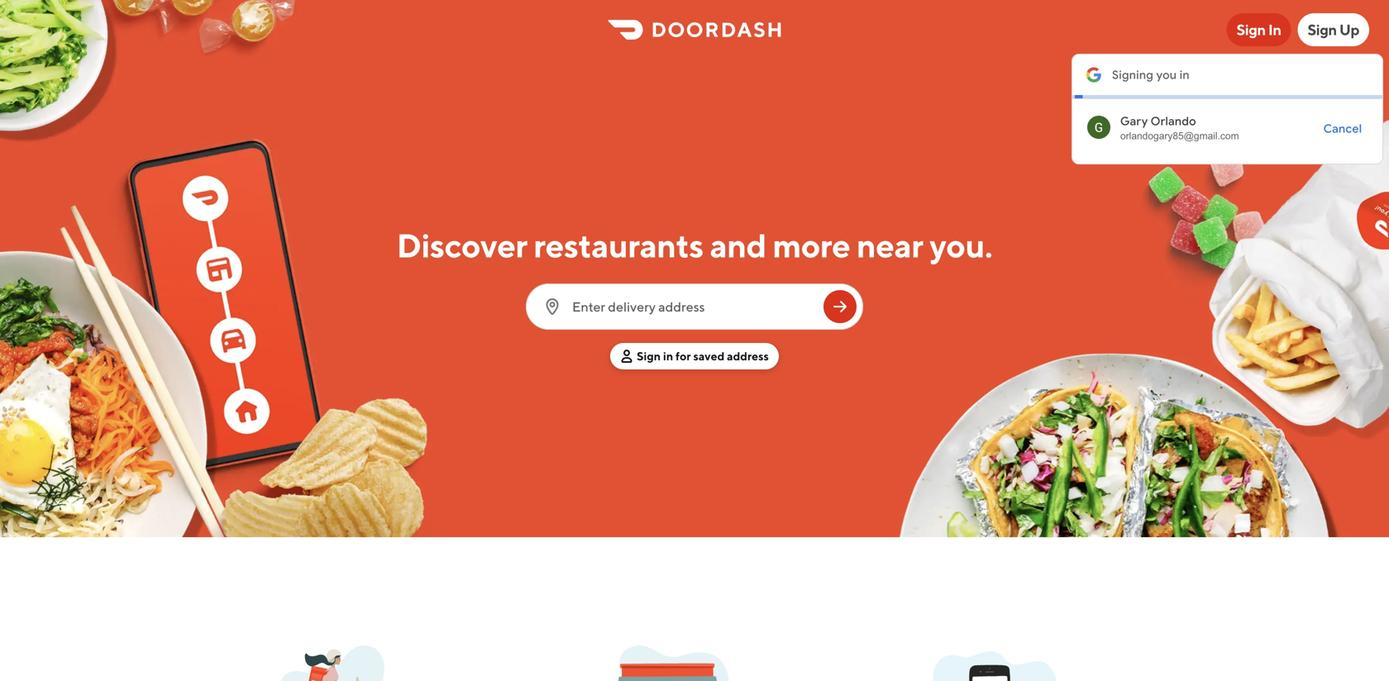 Task type: locate. For each thing, give the bounding box(es) containing it.
in
[[663, 349, 673, 363]]

restaurants
[[534, 226, 704, 265]]

sign in for saved address button
[[610, 343, 779, 370]]

sign inside sign in for saved address button
[[637, 349, 661, 363]]

discover
[[397, 226, 527, 265]]

up
[[1340, 21, 1360, 38]]

sign
[[1237, 21, 1266, 38], [1308, 21, 1337, 38], [637, 349, 661, 363]]

sign for sign in
[[1237, 21, 1266, 38]]

more
[[773, 226, 850, 265]]

sign for sign in for saved address
[[637, 349, 661, 363]]

0 horizontal spatial sign
[[637, 349, 661, 363]]

become a partner image
[[605, 640, 732, 681]]

1 horizontal spatial sign
[[1237, 21, 1266, 38]]

sign up
[[1308, 21, 1360, 38]]

sign in link
[[1227, 13, 1291, 46]]

sign inside sign up link
[[1308, 21, 1337, 38]]

discover restaurants and more near you.
[[397, 226, 993, 265]]

sign inside 'link'
[[1237, 21, 1266, 38]]

2 horizontal spatial sign
[[1308, 21, 1337, 38]]

sign in for saved address
[[637, 349, 769, 363]]



Task type: describe. For each thing, give the bounding box(es) containing it.
sign up link
[[1298, 13, 1369, 46]]

get the best doordash experience image
[[930, 640, 1058, 681]]

find restaurants image
[[830, 297, 850, 317]]

you.
[[930, 226, 993, 265]]

address
[[727, 349, 769, 363]]

sign for sign up
[[1308, 21, 1337, 38]]

in
[[1268, 21, 1281, 38]]

near
[[857, 226, 923, 265]]

sign in
[[1237, 21, 1281, 38]]

and
[[710, 226, 766, 265]]

saved
[[693, 349, 725, 363]]

for
[[676, 349, 691, 363]]

become a dasher image
[[279, 640, 406, 681]]

Your delivery address text field
[[572, 298, 814, 316]]



Task type: vqa. For each thing, say whether or not it's contained in the screenshot.
right of
no



